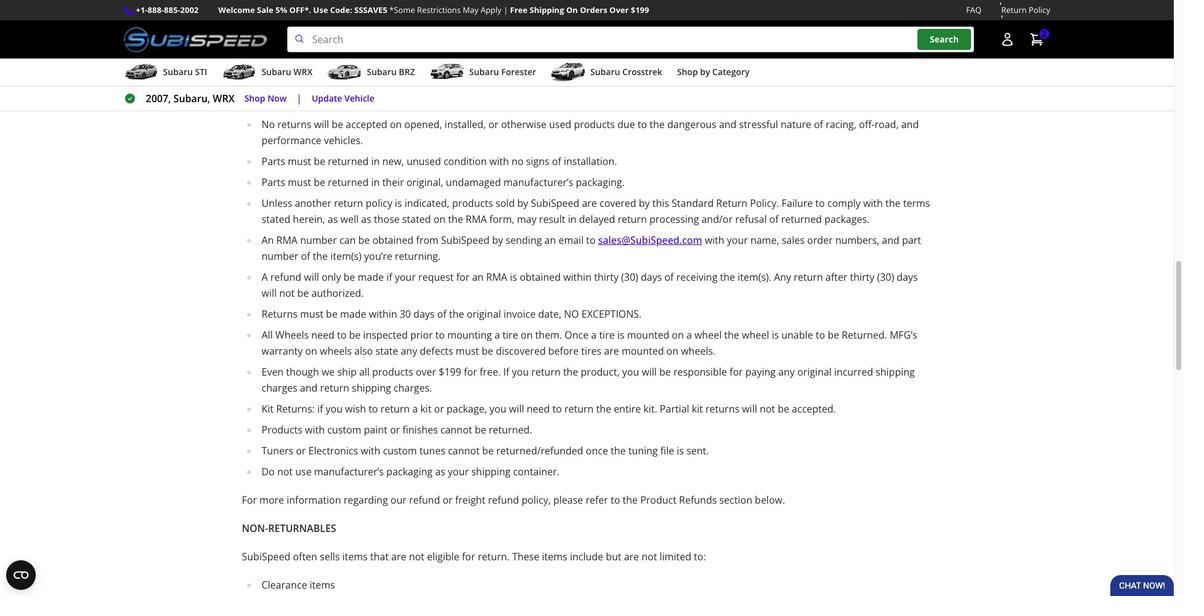 Task type: vqa. For each thing, say whether or not it's contained in the screenshot.
is in A refund will only be made if your request for an RMA is obtained within thirty (30) days of receiving the item(s). Any return after thirty (30) days will not be authorized.
yes



Task type: locate. For each thing, give the bounding box(es) containing it.
any down the prior
[[401, 345, 417, 358]]

kit right partial
[[692, 403, 703, 416]]

returns down subaru wrx
[[275, 97, 309, 110]]

0 horizontal spatial location
[[425, 76, 462, 89]]

item(s).
[[738, 271, 772, 284]]

items
[[342, 550, 368, 564], [542, 550, 567, 564], [310, 579, 335, 592]]

0 horizontal spatial manufacturer's
[[314, 465, 384, 479]]

2 stated from the left
[[402, 213, 431, 226]]

not inside 'a refund will only be made if your request for an rma is obtained within thirty (30) days of receiving the item(s). any return after thirty (30) days will not be authorized.'
[[279, 287, 295, 300]]

1 horizontal spatial obtained
[[520, 271, 561, 284]]

1 horizontal spatial number
[[300, 234, 337, 247]]

on inside unless another return policy is indicated, products sold by subispeed are covered by this standard return policy. failure to comply with the terms stated herein, as well as those stated on the rma form, may result in delayed return processing and/or refusal of returned packages.
[[434, 213, 446, 226]]

forester
[[501, 66, 536, 78]]

1 vertical spatial shop
[[244, 92, 265, 104]]

1 vertical spatial all
[[262, 97, 273, 110]]

5%
[[276, 4, 287, 15]]

1 horizontal spatial return
[[1001, 4, 1027, 15]]

original
[[467, 308, 501, 321], [797, 366, 832, 379]]

0 vertical spatial need
[[311, 329, 335, 342]]

a subaru sti thumbnail image image
[[124, 63, 158, 81]]

if
[[581, 76, 587, 89], [503, 366, 509, 379]]

need up returned. at left
[[527, 403, 550, 416]]

2 vertical spatial all
[[262, 329, 273, 342]]

0 vertical spatial for
[[456, 271, 470, 284]]

return left "policy"
[[1001, 4, 1027, 15]]

for left 'return.'
[[462, 550, 475, 564]]

on down all returns are subject to a restocking fee of up to 30%. in the left top of the page
[[390, 118, 402, 131]]

0 vertical spatial if
[[386, 271, 392, 284]]

order
[[807, 234, 833, 247]]

fee
[[435, 97, 450, 110]]

0 horizontal spatial shop
[[244, 92, 265, 104]]

wrx
[[294, 66, 313, 78], [213, 92, 235, 105]]

any
[[673, 76, 690, 89], [401, 345, 417, 358], [778, 366, 795, 379]]

0 vertical spatial number
[[300, 234, 337, 247]]

kit up finishes
[[420, 403, 432, 416]]

subispeed
[[531, 197, 579, 210], [441, 234, 490, 247], [242, 550, 290, 564]]

in right result
[[568, 213, 577, 226]]

the down before
[[563, 366, 578, 379]]

all for all returns are subject to a restocking fee of up to 30%.
[[262, 97, 273, 110]]

0 vertical spatial original
[[467, 308, 501, 321]]

obtained inside 'a refund will only be made if your request for an rma is obtained within thirty (30) days of receiving the item(s). any return after thirty (30) days will not be authorized.'
[[520, 271, 561, 284]]

a subaru wrx thumbnail image image
[[222, 63, 257, 81]]

return policy
[[1001, 4, 1050, 15]]

for
[[242, 494, 257, 507]]

shipping down mfg's
[[876, 366, 915, 379]]

2 horizontal spatial products
[[574, 118, 615, 131]]

their
[[382, 176, 404, 189]]

to right failure on the top of page
[[816, 197, 825, 210]]

*all
[[242, 48, 264, 61]]

shop for shop by category
[[677, 66, 698, 78]]

no
[[262, 118, 275, 131]]

to right wish
[[369, 403, 378, 416]]

2 subaru from the left
[[262, 66, 291, 78]]

tires
[[581, 345, 602, 358]]

mounted
[[627, 329, 669, 342], [622, 345, 664, 358]]

subaru for subaru sti
[[163, 66, 193, 78]]

0 horizontal spatial return
[[716, 197, 748, 210]]

0 vertical spatial products
[[574, 118, 615, 131]]

1 vertical spatial wrx
[[213, 92, 235, 105]]

1 vertical spatial if
[[503, 366, 509, 379]]

form,
[[490, 213, 514, 226]]

clearance items
[[262, 579, 335, 592]]

0 horizontal spatial stated
[[262, 213, 290, 226]]

of
[[452, 97, 461, 110], [814, 118, 823, 131], [552, 155, 561, 168], [769, 213, 779, 226], [301, 250, 310, 263], [665, 271, 674, 284], [437, 308, 447, 321]]

0 horizontal spatial days
[[414, 308, 435, 321]]

$199
[[631, 4, 649, 15]]

|
[[504, 4, 508, 15], [296, 92, 302, 105]]

though
[[286, 366, 319, 379]]

even
[[262, 366, 284, 379]]

tuning
[[628, 444, 658, 458]]

of left up
[[452, 97, 461, 110]]

0 vertical spatial within
[[563, 271, 592, 284]]

button image
[[1000, 32, 1015, 47]]

need up wheels
[[311, 329, 335, 342]]

wheels.
[[681, 345, 716, 358]]

all inside all wheels need to be inspected prior to mounting a tire on them. once a tire is mounted on a wheel the wheel is unable to be returned. mfg's warranty on wheels also state any defects must be discovered before tires are mounted on wheels.
[[262, 329, 273, 342]]

products down undamaged
[[452, 197, 493, 210]]

items right these
[[542, 550, 567, 564]]

is inside 'a refund will only be made if your request for an rma is obtained within thirty (30) days of receiving the item(s). any return after thirty (30) days will not be authorized.'
[[510, 271, 517, 284]]

are right but
[[624, 550, 639, 564]]

0 horizontal spatial if
[[503, 366, 509, 379]]

a down an
[[262, 271, 268, 284]]

apply
[[481, 4, 502, 15]]

shipping down the all
[[352, 382, 391, 395]]

1 horizontal spatial within
[[563, 271, 592, 284]]

thirty
[[594, 271, 619, 284], [850, 271, 875, 284]]

stressful
[[739, 118, 778, 131]]

*some
[[390, 4, 415, 15]]

will inside even though we ship all products over $199 for free. if you return the product, you will be responsible for paying any original incurred shipping charges and return shipping charges.
[[642, 366, 657, 379]]

the left terms
[[886, 197, 901, 210]]

if down you're
[[386, 271, 392, 284]]

0 horizontal spatial items
[[310, 579, 335, 592]]

file
[[660, 444, 674, 458]]

0 horizontal spatial shipping
[[352, 382, 391, 395]]

refund left 'policy,'
[[488, 494, 519, 507]]

the up responsible
[[724, 329, 739, 342]]

(30)
[[621, 271, 638, 284], [877, 271, 894, 284]]

1 all from the top
[[262, 76, 273, 89]]

to right due
[[638, 118, 647, 131]]

those
[[374, 213, 400, 226]]

returned
[[352, 76, 393, 89], [328, 155, 369, 168], [328, 176, 369, 189], [781, 213, 822, 226]]

0 vertical spatial a
[[418, 48, 424, 61]]

will down update
[[314, 118, 329, 131]]

0 horizontal spatial a
[[262, 271, 268, 284]]

0 vertical spatial if
[[581, 76, 587, 89]]

unless another return policy is indicated, products sold by subispeed are covered by this standard return policy. failure to comply with the terms stated herein, as well as those stated on the rma form, may result in delayed return processing and/or refusal of returned packages.
[[262, 197, 930, 226]]

0 vertical spatial in
[[371, 155, 380, 168]]

made inside 'a refund will only be made if your request for an rma is obtained within thirty (30) days of receiving the item(s). any return after thirty (30) days will not be authorized.'
[[358, 271, 384, 284]]

kit.
[[644, 403, 657, 416]]

1 vertical spatial obtained
[[520, 271, 561, 284]]

0 horizontal spatial within
[[369, 308, 397, 321]]

1 kit from the left
[[420, 403, 432, 416]]

3 subaru from the left
[[367, 66, 397, 78]]

return up and/or
[[716, 197, 748, 210]]

wrx down a subaru wrx thumbnail image
[[213, 92, 235, 105]]

exceptions.
[[582, 308, 642, 321]]

return right any
[[794, 271, 823, 284]]

form.
[[553, 76, 578, 89]]

2 vertical spatial for
[[462, 550, 475, 564]]

all
[[262, 76, 273, 89], [262, 97, 273, 110], [262, 329, 273, 342]]

1 vertical spatial if
[[317, 403, 323, 416]]

a subaru forester thumbnail image image
[[430, 63, 464, 81]]

0 horizontal spatial an
[[472, 271, 484, 284]]

any inside all wheels need to be inspected prior to mounting a tire on them. once a tire is mounted on a wheel the wheel is unable to be returned. mfg's warranty on wheels also state any defects must be discovered before tires are mounted on wheels.
[[401, 345, 417, 358]]

1 horizontal spatial stated
[[402, 213, 431, 226]]

shop left now
[[244, 92, 265, 104]]

1 horizontal spatial kit
[[692, 403, 703, 416]]

stated down unless
[[262, 213, 290, 226]]

warranty
[[262, 345, 303, 358]]

to down even though we ship all products over $199 for free. if you return the product, you will be responsible for paying any original incurred shipping charges and return shipping charges.
[[552, 403, 562, 416]]

cannot for finishes
[[440, 423, 472, 437]]

policy,
[[522, 494, 551, 507]]

shop inside dropdown button
[[677, 66, 698, 78]]

shop for shop now
[[244, 92, 265, 104]]

days down part
[[897, 271, 918, 284]]

1 horizontal spatial tire
[[599, 329, 615, 342]]

location
[[425, 76, 462, 89], [720, 76, 757, 89]]

1 horizontal spatial subispeed
[[441, 234, 490, 247]]

0 horizontal spatial products
[[372, 366, 413, 379]]

2 horizontal spatial items
[[542, 550, 567, 564]]

1 (30) from the left
[[621, 271, 638, 284]]

rma inside 'a refund will only be made if your request for an rma is obtained within thirty (30) days of receiving the item(s). any return after thirty (30) days will not be authorized.'
[[486, 271, 507, 284]]

will inside no returns will be accepted on opened, installed, or otherwise used products due to the dangerous and stressful nature of racing, off-road, and performance vehicles.
[[314, 118, 329, 131]]

2 horizontal spatial subispeed
[[531, 197, 579, 210]]

0 vertical spatial manufacturer's
[[504, 176, 573, 189]]

0 horizontal spatial (30)
[[621, 271, 638, 284]]

and
[[719, 118, 737, 131], [901, 118, 919, 131], [882, 234, 900, 247], [300, 382, 318, 395]]

responsible
[[674, 366, 727, 379]]

on
[[566, 4, 578, 15]]

to up wheels
[[337, 329, 347, 342]]

welcome sale 5% off*. use code: sssave5
[[218, 4, 387, 15]]

to inside unless another return policy is indicated, products sold by subispeed are covered by this standard return policy. failure to comply with the terms stated herein, as well as those stated on the rma form, may result in delayed return processing and/or refusal of returned packages.
[[816, 197, 825, 210]]

otherwise
[[501, 118, 547, 131]]

vehicles.
[[324, 134, 363, 147]]

free.
[[480, 366, 501, 379]]

your right category
[[759, 76, 780, 89]]

0 horizontal spatial if
[[317, 403, 323, 416]]

a inside 'a refund will only be made if your request for an rma is obtained within thirty (30) days of receiving the item(s). any return after thirty (30) days will not be authorized.'
[[262, 271, 268, 284]]

accepted
[[346, 118, 387, 131]]

on left wheels. on the bottom right of the page
[[667, 345, 679, 358]]

on up the discovered
[[521, 329, 533, 342]]

subispeed down non-
[[242, 550, 290, 564]]

any inside even though we ship all products over $199 for free. if you return the product, you will be responsible for paying any original incurred shipping charges and return shipping charges.
[[778, 366, 795, 379]]

custom up electronics
[[327, 423, 361, 437]]

return down even though we ship all products over $199 for free. if you return the product, you will be responsible for paying any original incurred shipping charges and return shipping charges.
[[564, 403, 594, 416]]

2 vertical spatial any
[[778, 366, 795, 379]]

sending
[[506, 234, 542, 247]]

1 horizontal spatial |
[[504, 4, 508, 15]]

1 vertical spatial number
[[262, 250, 298, 263]]

days right 30
[[414, 308, 435, 321]]

as right well
[[361, 213, 371, 226]]

shop down the not
[[677, 66, 698, 78]]

to right "refer"
[[611, 494, 620, 507]]

the inside "with your name, sales order numbers, and part number of the item(s) you're returning."
[[313, 250, 328, 263]]

subaru for subaru crosstrek
[[590, 66, 620, 78]]

0 vertical spatial shop
[[677, 66, 698, 78]]

from
[[416, 234, 439, 247]]

2 horizontal spatial shipping
[[876, 366, 915, 379]]

1 parts from the top
[[262, 155, 285, 168]]

number down herein,
[[300, 234, 337, 247]]

(30) up the exceptions.
[[621, 271, 638, 284]]

4 subaru from the left
[[469, 66, 499, 78]]

1 vertical spatial original
[[797, 366, 832, 379]]

cannot
[[440, 423, 472, 437], [448, 444, 480, 458]]

0 vertical spatial an
[[545, 234, 556, 247]]

1 vertical spatial within
[[369, 308, 397, 321]]

indicated,
[[405, 197, 450, 210]]

1 vertical spatial manufacturer's
[[314, 465, 384, 479]]

within down "with your name, sales order numbers, and part number of the item(s) you're returning."
[[563, 271, 592, 284]]

5 subaru from the left
[[590, 66, 620, 78]]

if right free.
[[503, 366, 509, 379]]

herein,
[[293, 213, 325, 226]]

1 vertical spatial return
[[716, 197, 748, 210]]

0 vertical spatial cannot
[[440, 423, 472, 437]]

or left package,
[[434, 403, 444, 416]]

0 horizontal spatial original
[[467, 308, 501, 321]]

2 wheel from the left
[[742, 329, 769, 342]]

wheels
[[275, 329, 309, 342]]

parts for parts must be returned in their original, undamaged manufacturer's packaging.
[[262, 176, 285, 189]]

returned inside unless another return policy is indicated, products sold by subispeed are covered by this standard return policy. failure to comply with the terms stated herein, as well as those stated on the rma form, may result in delayed return processing and/or refusal of returned packages.
[[781, 213, 822, 226]]

items left that
[[342, 550, 368, 564]]

limited
[[660, 550, 691, 564]]

subaru for subaru brz
[[367, 66, 397, 78]]

1 vertical spatial for
[[730, 366, 743, 379]]

subaru inside "dropdown button"
[[163, 66, 193, 78]]

returns inside no returns will be accepted on opened, installed, or otherwise used products due to the dangerous and stressful nature of racing, off-road, and performance vehicles.
[[278, 118, 311, 131]]

the inside 'a refund will only be made if your request for an rma is obtained within thirty (30) days of receiving the item(s). any return after thirty (30) days will not be authorized.'
[[720, 271, 735, 284]]

1 vertical spatial any
[[401, 345, 417, 358]]

returned/refunded
[[496, 444, 583, 458]]

1 vertical spatial a
[[262, 271, 268, 284]]

refund up returns
[[270, 271, 301, 284]]

0 vertical spatial made
[[358, 271, 384, 284]]

2 vertical spatial shipping
[[471, 465, 511, 479]]

obtained up the date,
[[520, 271, 561, 284]]

your inside "with your name, sales order numbers, and part number of the item(s) you're returning."
[[727, 234, 748, 247]]

must for parts must be returned in new, unused condition with no signs of installation.
[[288, 155, 311, 168]]

rma up an rma number can be obtained from subispeed by sending an email to sales@subispeed.com
[[466, 213, 487, 226]]

this
[[652, 197, 669, 210]]

be left responsible
[[659, 366, 671, 379]]

2 vertical spatial subispeed
[[242, 550, 290, 564]]

2 all from the top
[[262, 97, 273, 110]]

rma down an rma number can be obtained from subispeed by sending an email to sales@subispeed.com
[[486, 271, 507, 284]]

made down the authorized.
[[340, 308, 366, 321]]

0 horizontal spatial |
[[296, 92, 302, 105]]

shop now link
[[244, 92, 287, 106]]

of inside no returns will be accepted on opened, installed, or otherwise used products due to the dangerous and stressful nature of racing, off-road, and performance vehicles.
[[814, 118, 823, 131]]

(30) down numbers,
[[877, 271, 894, 284]]

thirty right after
[[850, 271, 875, 284]]

delayed
[[579, 213, 615, 226]]

entire
[[614, 403, 641, 416]]

1 horizontal spatial manufacturer's
[[504, 176, 573, 189]]

of inside unless another return policy is indicated, products sold by subispeed are covered by this standard return policy. failure to comply with the terms stated herein, as well as those stated on the rma form, may result in delayed return processing and/or refusal of returned packages.
[[769, 213, 779, 226]]

1 horizontal spatial an
[[545, 234, 556, 247]]

with inside unless another return policy is indicated, products sold by subispeed are covered by this standard return policy. failure to comply with the terms stated herein, as well as those stated on the rma form, may result in delayed return processing and/or refusal of returned packages.
[[863, 197, 883, 210]]

terms
[[903, 197, 930, 210]]

made down you're
[[358, 271, 384, 284]]

1 horizontal spatial any
[[673, 76, 690, 89]]

wheel up paying
[[742, 329, 769, 342]]

a up tires
[[591, 329, 597, 342]]

1 horizontal spatial products
[[452, 197, 493, 210]]

2 vertical spatial in
[[568, 213, 577, 226]]

0 horizontal spatial thirty
[[594, 271, 619, 284]]

name,
[[751, 234, 779, 247]]

welcome
[[218, 4, 255, 15]]

1 horizontal spatial original
[[797, 366, 832, 379]]

shipping down tuners or electronics with custom tunes cannot be returned/refunded once the tuning file is sent.
[[471, 465, 511, 479]]

stated
[[262, 213, 290, 226], [402, 213, 431, 226]]

are inside all wheels need to be inspected prior to mounting a tire on them. once a tire is mounted on a wheel the wheel is unable to be returned. mfg's warranty on wheels also state any defects must be discovered before tires are mounted on wheels.
[[604, 345, 619, 358]]

1 horizontal spatial if
[[386, 271, 392, 284]]

| right now
[[296, 92, 302, 105]]

the inside even though we ship all products over $199 for free. if you return the product, you will be responsible for paying any original incurred shipping charges and return shipping charges.
[[563, 366, 578, 379]]

1 horizontal spatial (30)
[[877, 271, 894, 284]]

1 vertical spatial products
[[452, 197, 493, 210]]

is
[[629, 76, 636, 89], [395, 197, 402, 210], [510, 271, 517, 284], [617, 329, 625, 342], [772, 329, 779, 342], [677, 444, 684, 458]]

be up the update vehicle
[[338, 76, 349, 89]]

number inside "with your name, sales order numbers, and part number of the item(s) you're returning."
[[262, 250, 298, 263]]

3 all from the top
[[262, 329, 273, 342]]

before
[[548, 345, 579, 358]]

product,
[[581, 366, 620, 379]]

1 horizontal spatial wrx
[[294, 66, 313, 78]]

1 subaru from the left
[[163, 66, 193, 78]]

for right request
[[456, 271, 470, 284]]

to right unable
[[816, 329, 825, 342]]

0 horizontal spatial need
[[311, 329, 335, 342]]

products inside even though we ship all products over $199 for free. if you return the product, you will be responsible for paying any original incurred shipping charges and return shipping charges.
[[372, 366, 413, 379]]

must down performance
[[288, 155, 311, 168]]

manufacturer's
[[504, 176, 573, 189], [314, 465, 384, 479]]

1 horizontal spatial need
[[527, 403, 550, 416]]

0 vertical spatial any
[[673, 76, 690, 89]]

1 vertical spatial an
[[472, 271, 484, 284]]

0 horizontal spatial refund
[[270, 271, 301, 284]]

and down though
[[300, 382, 318, 395]]

subaru wrx
[[262, 66, 313, 78]]

0 horizontal spatial tire
[[503, 329, 518, 342]]

an inside 'a refund will only be made if your request for an rma is obtained within thirty (30) days of receiving the item(s). any return after thirty (30) days will not be authorized.'
[[472, 271, 484, 284]]

sti
[[195, 66, 207, 78]]

on right listed at left
[[491, 76, 503, 89]]

2 location from the left
[[720, 76, 757, 89]]

any right paying
[[778, 366, 795, 379]]

must for returns must be made within 30 days of the original invoice date, no exceptions.
[[300, 308, 324, 321]]

shop now
[[244, 92, 287, 104]]

subaru sti
[[163, 66, 207, 78]]

888-
[[148, 4, 164, 15]]

2 kit from the left
[[692, 403, 703, 416]]

1 horizontal spatial shipping
[[471, 465, 511, 479]]

be up vehicles.
[[332, 118, 343, 131]]

1 horizontal spatial thirty
[[850, 271, 875, 284]]

subaru left sti
[[163, 66, 193, 78]]

and right road,
[[901, 118, 919, 131]]

2 parts from the top
[[262, 176, 285, 189]]

freight
[[455, 494, 486, 507]]

be inside no returns will be accepted on opened, installed, or otherwise used products due to the dangerous and stressful nature of racing, off-road, and performance vehicles.
[[332, 118, 343, 131]]

opened,
[[404, 118, 442, 131]]

cannot down package,
[[440, 423, 472, 437]]

obtained
[[373, 234, 414, 247], [520, 271, 561, 284]]

and inside "with your name, sales order numbers, and part number of the item(s) you're returning."
[[882, 234, 900, 247]]

1 vertical spatial made
[[340, 308, 366, 321]]

inspected
[[363, 329, 408, 342]]

manufacturer's down electronics
[[314, 465, 384, 479]]

2 vertical spatial products
[[372, 366, 413, 379]]

the up mounting
[[449, 308, 464, 321]]

1 vertical spatial in
[[371, 176, 380, 189]]

and left part
[[882, 234, 900, 247]]

2 tire from the left
[[599, 329, 615, 342]]

a left return
[[418, 48, 424, 61]]

subispeed inside unless another return policy is indicated, products sold by subispeed are covered by this standard return policy. failure to comply with the terms stated herein, as well as those stated on the rma form, may result in delayed return processing and/or refusal of returned packages.
[[531, 197, 579, 210]]

2 horizontal spatial any
[[778, 366, 795, 379]]

number down an
[[262, 250, 298, 263]]

returns up now
[[275, 76, 309, 89]]

refer
[[586, 494, 608, 507]]

you
[[512, 366, 529, 379], [622, 366, 639, 379], [326, 403, 343, 416], [490, 403, 507, 416]]

numbers,
[[835, 234, 880, 247]]

of right "signs"
[[552, 155, 561, 168]]

charges.
[[394, 382, 432, 395]]

return
[[597, 76, 627, 89], [783, 76, 812, 89], [334, 197, 363, 210], [618, 213, 647, 226], [794, 271, 823, 284], [531, 366, 561, 379], [320, 382, 349, 395], [381, 403, 410, 416], [564, 403, 594, 416]]

by
[[700, 66, 710, 78], [517, 197, 528, 210], [639, 197, 650, 210], [492, 234, 503, 247]]

if inside even though we ship all products over $199 for free. if you return the product, you will be responsible for paying any original incurred shipping charges and return shipping charges.
[[503, 366, 509, 379]]



Task type: describe. For each thing, give the bounding box(es) containing it.
open widget image
[[6, 561, 36, 590]]

over
[[610, 4, 629, 15]]

rma left the form.
[[529, 76, 551, 89]]

of inside "with your name, sales order numbers, and part number of the item(s) you're returning."
[[301, 250, 310, 263]]

the right once
[[611, 444, 626, 458]]

is left unable
[[772, 329, 779, 342]]

2 (30) from the left
[[877, 271, 894, 284]]

original inside even though we ship all products over $199 for free. if you return the product, you will be responsible for paying any original incurred shipping charges and return shipping charges.
[[797, 366, 832, 379]]

subject
[[329, 97, 363, 110]]

paying
[[746, 366, 776, 379]]

return up well
[[334, 197, 363, 210]]

tuners
[[262, 444, 293, 458]]

+1-888-885-2002
[[136, 4, 199, 15]]

crosstrek
[[622, 66, 662, 78]]

if inside 'a refund will only be made if your request for an rma is obtained within thirty (30) days of receiving the item(s). any return after thirty (30) days will not be authorized.'
[[386, 271, 392, 284]]

returns for are
[[275, 97, 309, 110]]

other
[[692, 76, 717, 89]]

return down before
[[531, 366, 561, 379]]

to right up
[[479, 97, 488, 110]]

restocking
[[385, 97, 433, 110]]

with inside "with your name, sales order numbers, and part number of the item(s) you're returning."
[[705, 234, 725, 247]]

failure
[[782, 197, 813, 210]]

search input field
[[287, 27, 974, 52]]

the left product
[[623, 494, 638, 507]]

sells
[[320, 550, 340, 564]]

0 horizontal spatial wrx
[[213, 92, 235, 105]]

return inside unless another return policy is indicated, products sold by subispeed are covered by this standard return policy. failure to comply with the terms stated herein, as well as those stated on the rma form, may result in delayed return processing and/or refusal of returned packages.
[[716, 197, 748, 210]]

return down we
[[320, 382, 349, 395]]

be down vehicles.
[[314, 155, 325, 168]]

return down covered
[[618, 213, 647, 226]]

mfg's
[[890, 329, 917, 342]]

date,
[[538, 308, 561, 321]]

returns
[[242, 19, 286, 33]]

please
[[553, 494, 583, 507]]

wish
[[345, 403, 366, 416]]

returned
[[318, 48, 368, 61]]

not left 'limited'
[[642, 550, 657, 564]]

be up free.
[[482, 345, 493, 358]]

the down indicated,
[[448, 213, 463, 226]]

the inside no returns will be accepted on opened, installed, or otherwise used products due to the dangerous and stressful nature of racing, off-road, and performance vehicles.
[[650, 118, 665, 131]]

to up restocking
[[395, 76, 405, 89]]

1 stated from the left
[[262, 213, 290, 226]]

you right product,
[[622, 366, 639, 379]]

returned up vehicle at top
[[352, 76, 393, 89]]

subaru wrx button
[[222, 61, 313, 86]]

subaru sti button
[[124, 61, 207, 86]]

subaru for subaru wrx
[[262, 66, 291, 78]]

must for parts must be returned in their original, undamaged manufacturer's packaging.
[[288, 176, 311, 189]]

of right 30
[[437, 308, 447, 321]]

is left 'sent'
[[629, 76, 636, 89]]

to right 'sent'
[[661, 76, 671, 89]]

1 horizontal spatial refund
[[409, 494, 440, 507]]

on up though
[[305, 345, 317, 358]]

performance
[[262, 134, 321, 147]]

returns down responsible
[[706, 403, 740, 416]]

a up wheels. on the bottom right of the page
[[687, 329, 692, 342]]

be
[[696, 48, 708, 61]]

2 horizontal spatial days
[[897, 271, 918, 284]]

road,
[[875, 118, 899, 131]]

not up racing,
[[832, 76, 848, 89]]

on inside no returns will be accepted on opened, installed, or otherwise used products due to the dangerous and stressful nature of racing, off-road, and performance vehicles.
[[390, 118, 402, 131]]

and left 'stressful'
[[719, 118, 737, 131]]

be up also
[[349, 329, 361, 342]]

subispeed logo image
[[124, 27, 267, 52]]

a right a subaru crosstrek thumbnail image
[[589, 76, 595, 89]]

more
[[260, 494, 284, 507]]

an rma number can be obtained from subispeed by sending an email to sales@subispeed.com
[[262, 234, 702, 247]]

the inside all wheels need to be inspected prior to mounting a tire on them. once a tire is mounted on a wheel the wheel is unable to be returned. mfg's warranty on wheels also state any defects must be discovered before tires are mounted on wheels.
[[724, 329, 739, 342]]

is down the exceptions.
[[617, 329, 625, 342]]

must inside all wheels need to be inspected prior to mounting a tire on them. once a tire is mounted on a wheel the wheel is unable to be returned. mfg's warranty on wheels also state any defects must be discovered before tires are mounted on wheels.
[[456, 345, 479, 358]]

1 thirty from the left
[[594, 271, 619, 284]]

1 location from the left
[[425, 76, 462, 89]]

we
[[322, 366, 335, 379]]

wrx inside dropdown button
[[294, 66, 313, 78]]

for inside even though we ship all products over $199 for free. if you return the product, you will be responsible for paying any original incurred shipping charges and return shipping charges.
[[730, 366, 743, 379]]

1 vertical spatial subispeed
[[441, 234, 490, 247]]

will down paying
[[742, 403, 757, 416]]

with left no
[[489, 155, 509, 168]]

1 vertical spatial shipping
[[352, 382, 391, 395]]

once
[[565, 329, 589, 342]]

ship
[[337, 366, 357, 379]]

authorized.
[[311, 287, 364, 300]]

refunds
[[679, 494, 717, 507]]

search
[[930, 34, 959, 45]]

products inside unless another return policy is indicated, products sold by subispeed are covered by this standard return policy. failure to comply with the terms stated herein, as well as those stated on the rma form, may result in delayed return processing and/or refusal of returned packages.
[[452, 197, 493, 210]]

are right that
[[391, 550, 406, 564]]

returned down vehicles.
[[328, 155, 369, 168]]

the left entire
[[596, 403, 611, 416]]

for inside 'a refund will only be made if your request for an rma is obtained within thirty (30) days of receiving the item(s). any return after thirty (30) days will not be authorized.'
[[456, 271, 470, 284]]

1 vertical spatial mounted
[[622, 345, 664, 358]]

be left the processed.
[[850, 76, 862, 89]]

parts for parts must be returned in new, unused condition with no signs of installation.
[[262, 155, 285, 168]]

a right vehicle at top
[[377, 97, 383, 110]]

rma inside unless another return policy is indicated, products sold by subispeed are covered by this standard return policy. failure to comply with the terms stated herein, as well as those stated on the rma form, may result in delayed return processing and/or refusal of returned packages.
[[466, 213, 487, 226]]

eligible
[[427, 550, 459, 564]]

often
[[293, 550, 317, 564]]

2002
[[180, 4, 199, 15]]

result
[[539, 213, 565, 226]]

prior
[[410, 329, 433, 342]]

accepted.
[[792, 403, 836, 416]]

sssave5
[[354, 4, 387, 15]]

by down form,
[[492, 234, 503, 247]]

tunes
[[420, 444, 445, 458]]

0 horizontal spatial as
[[328, 213, 338, 226]]

orders
[[580, 4, 607, 15]]

with up electronics
[[305, 423, 325, 437]]

0 vertical spatial obtained
[[373, 234, 414, 247]]

new,
[[382, 155, 404, 168]]

need inside all wheels need to be inspected prior to mounting a tire on them. once a tire is mounted on a wheel the wheel is unable to be returned. mfg's warranty on wheels also state any defects must be discovered before tires are mounted on wheels.
[[311, 329, 335, 342]]

refund inside 'a refund will only be made if your request for an rma is obtained within thirty (30) days of receiving the item(s). any return after thirty (30) days will not be authorized.'
[[270, 271, 301, 284]]

and inside even though we ship all products over $199 for free. if you return the product, you will be responsible for paying any original incurred shipping charges and return shipping charges.
[[300, 382, 318, 395]]

standard
[[672, 197, 714, 210]]

category
[[712, 66, 750, 78]]

faq
[[966, 4, 982, 15]]

or right paint
[[390, 423, 400, 437]]

do
[[262, 465, 275, 479]]

without
[[371, 48, 415, 61]]

1 horizontal spatial days
[[641, 271, 662, 284]]

returns for must
[[275, 76, 309, 89]]

to up accepted
[[365, 97, 375, 110]]

not right do
[[277, 465, 293, 479]]

no
[[512, 155, 524, 168]]

be left the returned.
[[828, 329, 839, 342]]

1 horizontal spatial as
[[361, 213, 371, 226]]

1 vertical spatial need
[[527, 403, 550, 416]]

returns for will
[[278, 118, 311, 131]]

returned up well
[[328, 176, 369, 189]]

all for all returns must be returned to the location listed on your rma form. if a return is sent to any other location your return will not be processed.
[[262, 76, 273, 89]]

2 horizontal spatial as
[[435, 465, 445, 479]]

parts must be returned in new, unused condition with no signs of installation.
[[262, 155, 617, 168]]

another
[[295, 197, 331, 210]]

1 horizontal spatial a
[[418, 48, 424, 61]]

or left freight
[[443, 494, 453, 507]]

2 thirty from the left
[[850, 271, 875, 284]]

0 vertical spatial mounted
[[627, 329, 669, 342]]

1 tire from the left
[[503, 329, 518, 342]]

not left the eligible
[[409, 550, 425, 564]]

paint
[[364, 423, 388, 437]]

sent
[[639, 76, 659, 89]]

will left only at the top of page
[[304, 271, 319, 284]]

installed,
[[445, 118, 486, 131]]

receiving
[[676, 271, 718, 284]]

0 vertical spatial return
[[1001, 4, 1027, 15]]

for more information regarding our refund or freight refund policy, please refer to the product refunds section below.
[[242, 494, 785, 507]]

sold
[[496, 197, 515, 210]]

2 horizontal spatial refund
[[488, 494, 519, 507]]

packages
[[266, 48, 315, 61]]

to right email
[[586, 234, 596, 247]]

is inside unless another return policy is indicated, products sold by subispeed are covered by this standard return policy. failure to comply with the terms stated herein, as well as those stated on the rma form, may result in delayed return processing and/or refusal of returned packages.
[[395, 197, 402, 210]]

will up racing,
[[814, 76, 830, 89]]

1 horizontal spatial if
[[581, 76, 587, 89]]

products inside no returns will be accepted on opened, installed, or otherwise used products due to the dangerous and stressful nature of racing, off-road, and performance vehicles.
[[574, 118, 615, 131]]

products with custom paint or finishes cannot be returned.
[[262, 423, 532, 437]]

on up wheels. on the bottom right of the page
[[672, 329, 684, 342]]

be up returns
[[297, 287, 309, 300]]

1 vertical spatial |
[[296, 92, 302, 105]]

you up returned. at left
[[490, 403, 507, 416]]

0 vertical spatial custom
[[327, 423, 361, 437]]

returned.
[[489, 423, 532, 437]]

1 wheel from the left
[[695, 329, 722, 342]]

be right only at the top of page
[[344, 271, 355, 284]]

or inside no returns will be accepted on opened, installed, or otherwise used products due to the dangerous and stressful nature of racing, off-road, and performance vehicles.
[[489, 118, 499, 131]]

subaru for subaru forester
[[469, 66, 499, 78]]

processing
[[650, 213, 699, 226]]

use
[[313, 4, 328, 15]]

not
[[673, 48, 693, 61]]

packages.
[[825, 213, 870, 226]]

returns:
[[276, 403, 315, 416]]

an for rma
[[472, 271, 484, 284]]

1 horizontal spatial items
[[342, 550, 368, 564]]

your up 30%.
[[506, 76, 527, 89]]

your inside 'a refund will only be made if your request for an rma is obtained within thirty (30) days of receiving the item(s). any return after thirty (30) days will not be authorized.'
[[395, 271, 416, 284]]

with down paint
[[361, 444, 380, 458]]

must up update
[[312, 76, 335, 89]]

request
[[418, 271, 454, 284]]

of inside 'a refund will only be made if your request for an rma is obtained within thirty (30) days of receiving the item(s). any return after thirty (30) days will not be authorized.'
[[665, 271, 674, 284]]

nature
[[781, 118, 812, 131]]

parts must be returned in their original, undamaged manufacturer's packaging.
[[262, 176, 625, 189]]

partial
[[660, 403, 689, 416]]

within inside 'a refund will only be made if your request for an rma is obtained within thirty (30) days of receiving the item(s). any return after thirty (30) days will not be authorized.'
[[563, 271, 592, 284]]

are inside unless another return policy is indicated, products sold by subispeed are covered by this standard return policy. failure to comply with the terms stated herein, as well as those stated on the rma form, may result in delayed return processing and/or refusal of returned packages.
[[582, 197, 597, 210]]

return up 'nature'
[[783, 76, 812, 89]]

discovered
[[496, 345, 546, 358]]

an for email
[[545, 234, 556, 247]]

an
[[262, 234, 274, 247]]

finishes
[[403, 423, 438, 437]]

0 vertical spatial shipping
[[876, 366, 915, 379]]

in for new,
[[371, 155, 380, 168]]

subaru brz
[[367, 66, 415, 78]]

update vehicle
[[312, 92, 374, 104]]

1 horizontal spatial custom
[[383, 444, 417, 458]]

will up returned. at left
[[509, 403, 524, 416]]

return down '(rma)'
[[597, 76, 627, 89]]

state
[[376, 345, 398, 358]]

(rma)
[[618, 48, 645, 61]]

by left this on the right top
[[639, 197, 650, 210]]

covered
[[600, 197, 636, 210]]

or up 'use'
[[296, 444, 306, 458]]

defects
[[420, 345, 453, 358]]

in inside unless another return policy is indicated, products sold by subispeed are covered by this standard return policy. failure to comply with the terms stated herein, as well as those stated on the rma form, may result in delayed return processing and/or refusal of returned packages.
[[568, 213, 577, 226]]

mounting
[[447, 329, 492, 342]]

may
[[517, 213, 537, 226]]

all for all wheels need to be inspected prior to mounting a tire on them. once a tire is mounted on a wheel the wheel is unable to be returned. mfg's warranty on wheels also state any defects must be discovered before tires are mounted on wheels.
[[262, 329, 273, 342]]

are left subject
[[312, 97, 327, 110]]

885-
[[164, 4, 180, 15]]

is right 'file'
[[677, 444, 684, 458]]

0 vertical spatial |
[[504, 4, 508, 15]]

a subaru crosstrek thumbnail image image
[[551, 63, 585, 81]]

be inside even though we ship all products over $199 for free. if you return the product, you will be responsible for paying any original incurred shipping charges and return shipping charges.
[[659, 366, 671, 379]]

can
[[340, 234, 356, 247]]

your up freight
[[448, 465, 469, 479]]

to up defects
[[435, 329, 445, 342]]

unable
[[782, 329, 813, 342]]

subaru forester button
[[430, 61, 536, 86]]

in for their
[[371, 176, 380, 189]]

be down returned. at left
[[482, 444, 494, 458]]

tuners or electronics with custom tunes cannot be returned/refunded once the tuning file is sent.
[[262, 444, 709, 458]]

you down the discovered
[[512, 366, 529, 379]]

you left wish
[[326, 403, 343, 416]]

authorization
[[538, 48, 616, 61]]

be up another
[[314, 176, 325, 189]]

$199 for
[[439, 366, 477, 379]]

cannot for tunes
[[448, 444, 480, 458]]

will up returns
[[262, 287, 277, 300]]

a right mounting
[[495, 329, 500, 342]]

by up may
[[517, 197, 528, 210]]

return inside 'a refund will only be made if your request for an rma is obtained within thirty (30) days of receiving the item(s). any return after thirty (30) days will not be authorized.'
[[794, 271, 823, 284]]

be left accepted. on the right of page
[[778, 403, 789, 416]]

by inside dropdown button
[[700, 66, 710, 78]]

unless
[[262, 197, 292, 210]]

return up products with custom paint or finishes cannot be returned.
[[381, 403, 410, 416]]

a down charges.
[[412, 403, 418, 416]]

be right can
[[358, 234, 370, 247]]

dangerous
[[667, 118, 717, 131]]

not down paying
[[760, 403, 775, 416]]

rma right an
[[276, 234, 298, 247]]

be down the authorized.
[[326, 308, 338, 321]]

be up tuners or electronics with custom tunes cannot be returned/refunded once the tuning file is sent.
[[475, 423, 486, 437]]

do not use manufacturer's packaging as your shipping container.
[[262, 465, 562, 479]]

code:
[[330, 4, 352, 15]]

the up restocking
[[407, 76, 422, 89]]

a subaru brz thumbnail image image
[[327, 63, 362, 81]]

electronics
[[308, 444, 358, 458]]

return
[[427, 48, 464, 61]]

to inside no returns will be accepted on opened, installed, or otherwise used products due to the dangerous and stressful nature of racing, off-road, and performance vehicles.
[[638, 118, 647, 131]]

will
[[648, 48, 670, 61]]



